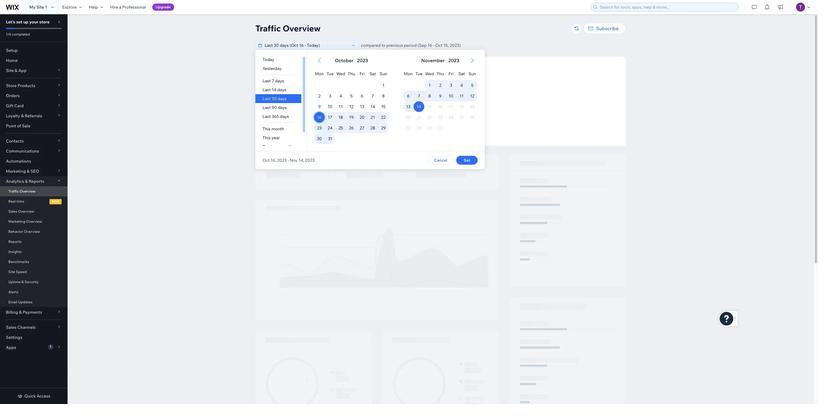 Task type: describe. For each thing, give the bounding box(es) containing it.
0 horizontal spatial 3
[[329, 93, 332, 99]]

benchmarks
[[8, 260, 29, 264]]

2 horizontal spatial 7
[[418, 93, 421, 99]]

site speed
[[8, 270, 27, 274]]

overview for the 'traffic overview' link
[[20, 189, 36, 194]]

days for last 30 days
[[278, 96, 287, 101]]

20
[[360, 115, 365, 120]]

sat for 7
[[370, 71, 376, 77]]

1 8 from the left
[[382, 93, 385, 99]]

traffic.
[[474, 111, 484, 115]]

0 horizontal spatial 4
[[340, 93, 342, 99]]

let's set up your store
[[6, 19, 50, 25]]

behavior overview link
[[0, 227, 68, 237]]

mon for 6
[[404, 71, 413, 77]]

gift card
[[6, 103, 24, 109]]

expert
[[450, 130, 460, 134]]

nov
[[290, 158, 298, 163]]

site speed link
[[0, 267, 68, 277]]

days for last 14 days
[[277, 87, 286, 93]]

overview for behavior overview link in the left bottom of the page
[[24, 230, 40, 234]]

0 vertical spatial 30
[[272, 96, 277, 101]]

& for site
[[15, 68, 17, 73]]

site & app
[[6, 68, 27, 73]]

2023 right 16,
[[277, 158, 287, 163]]

insights link
[[0, 247, 68, 257]]

0 horizontal spatial 2
[[319, 93, 321, 99]]

days for last 365 days
[[280, 114, 289, 119]]

tue for 3
[[327, 71, 334, 77]]

orders button
[[0, 91, 68, 101]]

boost
[[438, 121, 447, 125]]

set button
[[457, 156, 478, 165]]

1 horizontal spatial traffic overview
[[256, 23, 321, 34]]

traffic inside the 'traffic overview' link
[[8, 189, 19, 194]]

last for last 30 days
[[263, 96, 271, 101]]

hire a professional
[[110, 4, 146, 10]]

1/6 completed
[[6, 32, 30, 36]]

let's
[[6, 19, 15, 25]]

18
[[339, 115, 343, 120]]

1 horizontal spatial traffic
[[256, 23, 281, 34]]

1 horizontal spatial 30
[[317, 136, 322, 141]]

0 horizontal spatial 12
[[350, 104, 354, 109]]

analytics & reports
[[6, 179, 44, 184]]

speed
[[16, 270, 27, 274]]

1 vertical spatial reports
[[8, 240, 22, 244]]

0 vertical spatial 5
[[471, 83, 474, 88]]

Search for tools, apps, help & more... field
[[598, 3, 737, 11]]

marketing & seo
[[6, 169, 39, 174]]

& for marketing
[[27, 169, 30, 174]]

2 6 from the left
[[407, 93, 410, 99]]

previous
[[263, 144, 279, 149]]

contacts button
[[0, 136, 68, 146]]

0 vertical spatial 12
[[471, 93, 475, 99]]

quick access
[[24, 394, 50, 399]]

security
[[25, 280, 39, 284]]

hire a professional link
[[107, 0, 150, 14]]

2023 right 14,
[[305, 158, 315, 163]]

14 inside cell
[[417, 104, 422, 109]]

row containing 23
[[314, 123, 389, 133]]

professional
[[122, 4, 146, 10]]

fri for 6
[[360, 71, 365, 77]]

gift
[[6, 103, 13, 109]]

get
[[407, 111, 413, 115]]

1 vertical spatial oct
[[263, 158, 270, 163]]

alert containing october
[[333, 57, 370, 64]]

1 horizontal spatial -
[[433, 43, 435, 48]]

channels
[[17, 325, 36, 330]]

1 horizontal spatial 7
[[372, 93, 374, 99]]

behavior overview
[[8, 230, 40, 234]]

1 horizontal spatial oct
[[436, 43, 443, 48]]

learn
[[416, 121, 425, 125]]

communications
[[6, 149, 39, 154]]

year
[[272, 135, 280, 141]]

1 horizontal spatial 10
[[449, 93, 454, 99]]

marketing overview link
[[0, 217, 68, 227]]

tuesday, november 14, 2023 cell
[[414, 101, 425, 112]]

reports link
[[0, 237, 68, 247]]

fri for 10
[[449, 71, 454, 77]]

14,
[[299, 158, 304, 163]]

sales for sales overview
[[8, 209, 17, 214]]

21
[[371, 115, 375, 120]]

set
[[16, 19, 22, 25]]

23
[[317, 125, 322, 131]]

& for uptime
[[21, 280, 24, 284]]

overview for sales overview link
[[18, 209, 34, 214]]

gift card button
[[0, 101, 68, 111]]

wed for 4
[[337, 71, 345, 77]]

sales channels
[[6, 325, 36, 330]]

tue for 7
[[416, 71, 423, 77]]

0 vertical spatial 16
[[428, 43, 433, 48]]

90
[[272, 105, 277, 110]]

0 vertical spatial to
[[382, 43, 386, 48]]

1 13 from the left
[[360, 104, 365, 109]]

last 90 days
[[263, 105, 287, 110]]

upgrade button
[[152, 4, 174, 11]]

last 30 days
[[263, 96, 287, 101]]

22
[[381, 115, 386, 120]]

uptime
[[8, 280, 21, 284]]

1 vertical spatial traffic
[[456, 121, 466, 125]]

learn how to boost your traffic
[[416, 121, 466, 125]]

october
[[335, 58, 354, 63]]

payments
[[23, 310, 42, 315]]

home link
[[0, 55, 68, 66]]

this year
[[263, 135, 280, 141]]

mon tue wed thu for 7
[[404, 71, 444, 77]]

month for previous month
[[280, 144, 293, 149]]

contacts
[[6, 138, 24, 144]]

& for loyalty
[[21, 113, 24, 119]]

0 vertical spatial 3
[[450, 83, 453, 88]]

benchmarks link
[[0, 257, 68, 267]]

today
[[263, 57, 274, 62]]

row containing 1
[[403, 80, 478, 91]]

sun for 8
[[380, 71, 388, 77]]

marketing for marketing & seo
[[6, 169, 26, 174]]

loyalty & referrals
[[6, 113, 42, 119]]

0 vertical spatial 9
[[439, 93, 442, 99]]

month for this month
[[272, 126, 284, 132]]

25
[[339, 125, 343, 131]]

1 inside "sidebar" element
[[50, 345, 51, 349]]

card
[[14, 103, 24, 109]]

email updates
[[8, 300, 32, 305]]

& for billing
[[19, 310, 22, 315]]

thu for 9
[[437, 71, 444, 77]]

home
[[6, 58, 18, 63]]

31
[[328, 136, 333, 141]]

grid containing october
[[307, 50, 396, 151]]

0 vertical spatial site
[[36, 4, 44, 10]]

seo
[[30, 169, 39, 174]]

2023 down 2023)
[[449, 58, 460, 63]]

alerts link
[[0, 287, 68, 297]]

1 right my
[[45, 4, 47, 10]]

oct 16, 2023 - nov 14, 2023
[[263, 158, 315, 163]]

sat for 11
[[459, 71, 465, 77]]

up
[[23, 19, 28, 25]]

hire for hire a professional
[[110, 4, 118, 10]]

billing & payments
[[6, 310, 42, 315]]

marketing
[[432, 130, 449, 134]]

& for analytics
[[25, 179, 28, 184]]

this for this month
[[263, 126, 271, 132]]

monday, october 16, 2023 cell
[[314, 112, 325, 123]]

overview
[[418, 111, 433, 115]]

alert containing november
[[420, 57, 461, 64]]

1 vertical spatial 9
[[318, 104, 321, 109]]

1 vertical spatial -
[[288, 158, 289, 163]]

1/6
[[6, 32, 11, 36]]

2023)
[[450, 43, 461, 48]]

a for marketing
[[429, 130, 431, 134]]

(sep
[[418, 43, 427, 48]]

0 horizontal spatial 14
[[272, 87, 277, 93]]

learn how to boost your traffic link
[[416, 121, 466, 126]]

0 vertical spatial 4
[[461, 83, 463, 88]]

an
[[413, 111, 417, 115]]

my site 1
[[29, 4, 47, 10]]

subscribe button
[[584, 23, 626, 34]]



Task type: locate. For each thing, give the bounding box(es) containing it.
marketing
[[6, 169, 26, 174], [8, 219, 25, 224]]

quick access button
[[17, 394, 50, 399]]

alert down compared
[[333, 57, 370, 64]]

referrals
[[25, 113, 42, 119]]

month up oct 16, 2023 - nov 14, 2023
[[280, 144, 293, 149]]

2 mon tue wed thu from the left
[[404, 71, 444, 77]]

grid
[[307, 50, 396, 151], [396, 50, 485, 151]]

1 vertical spatial 4
[[340, 93, 342, 99]]

insights
[[8, 250, 22, 254]]

marketing inside popup button
[[6, 169, 26, 174]]

30 down 23
[[317, 136, 322, 141]]

1 horizontal spatial sun
[[469, 71, 476, 77]]

not
[[423, 104, 430, 109]]

5 up more
[[471, 83, 474, 88]]

3 up not enough traffic you'll get an overview once your site has more traffic.
[[450, 83, 453, 88]]

13 up 20
[[360, 104, 365, 109]]

store products
[[6, 83, 35, 88]]

2 row group from the left
[[396, 80, 485, 151]]

2 last from the top
[[263, 87, 271, 93]]

row group
[[307, 80, 396, 151], [396, 80, 485, 151]]

1 horizontal spatial 5
[[471, 83, 474, 88]]

1 horizontal spatial wed
[[426, 71, 434, 77]]

& left the app at the top of page
[[15, 68, 17, 73]]

mon tue wed thu down november
[[404, 71, 444, 77]]

2023
[[357, 58, 368, 63], [449, 58, 460, 63], [277, 158, 287, 163], [305, 158, 315, 163]]

1 horizontal spatial 11
[[460, 93, 464, 99]]

9
[[439, 93, 442, 99], [318, 104, 321, 109]]

1 vertical spatial traffic
[[8, 189, 19, 194]]

2 thu from the left
[[437, 71, 444, 77]]

grid containing november
[[396, 50, 485, 151]]

29
[[381, 125, 386, 131]]

10 up 17
[[328, 104, 333, 109]]

1 vertical spatial your
[[443, 111, 450, 115]]

1 vertical spatial a
[[429, 130, 431, 134]]

5 up 19
[[350, 93, 353, 99]]

0 horizontal spatial mon
[[315, 71, 324, 77]]

2 up monday, october 16, 2023 cell
[[319, 93, 321, 99]]

last for last 90 days
[[263, 105, 271, 110]]

3 up 17
[[329, 93, 332, 99]]

2 sat from the left
[[459, 71, 465, 77]]

hire a marketing expert
[[422, 130, 460, 134]]

None field
[[263, 41, 350, 50]]

1 vertical spatial traffic overview
[[8, 189, 36, 194]]

mon tue wed thu down october
[[315, 71, 355, 77]]

1 down "settings" link
[[50, 345, 51, 349]]

0 horizontal spatial traffic
[[8, 189, 19, 194]]

1 horizontal spatial 3
[[450, 83, 453, 88]]

0 vertical spatial your
[[29, 19, 38, 25]]

explore
[[62, 4, 77, 10]]

last 365 days
[[263, 114, 289, 119]]

sales inside sales overview link
[[8, 209, 17, 214]]

your left site
[[443, 111, 450, 115]]

1 horizontal spatial 9
[[439, 93, 442, 99]]

days right 365
[[280, 114, 289, 119]]

1 vertical spatial 10
[[328, 104, 333, 109]]

alert down 15,
[[420, 57, 461, 64]]

11 up has
[[460, 93, 464, 99]]

to left previous
[[382, 43, 386, 48]]

0 vertical spatial 2
[[440, 83, 442, 88]]

1 up 15
[[383, 83, 385, 88]]

my
[[29, 4, 35, 10]]

overview for marketing overview link
[[26, 219, 42, 224]]

page skeleton image
[[256, 155, 626, 404]]

0 vertical spatial sales
[[8, 209, 17, 214]]

27
[[360, 125, 365, 131]]

0 vertical spatial this
[[263, 126, 271, 132]]

1 horizontal spatial mon
[[404, 71, 413, 77]]

a down 'how'
[[429, 130, 431, 134]]

sidebar element
[[0, 14, 68, 404]]

0 horizontal spatial 6
[[361, 93, 364, 99]]

orders
[[6, 93, 20, 98]]

0 horizontal spatial 10
[[328, 104, 333, 109]]

& inside uptime & security link
[[21, 280, 24, 284]]

email updates link
[[0, 297, 68, 308]]

1 mon from the left
[[315, 71, 324, 77]]

wed for 8
[[426, 71, 434, 77]]

30 up '90'
[[272, 96, 277, 101]]

0 vertical spatial hire
[[110, 4, 118, 10]]

7 up last 14 days
[[272, 78, 274, 84]]

0 horizontal spatial 16
[[317, 115, 322, 120]]

thu for 5
[[348, 71, 355, 77]]

traffic up site
[[447, 104, 459, 109]]

9 up enough
[[439, 93, 442, 99]]

new
[[52, 200, 60, 204]]

16 left 17
[[317, 115, 322, 120]]

sun for 12
[[469, 71, 476, 77]]

row containing 9
[[314, 101, 389, 112]]

store products button
[[0, 81, 68, 91]]

14 up the last 30 days on the left
[[272, 87, 277, 93]]

setup
[[6, 48, 18, 53]]

site inside dropdown button
[[6, 68, 14, 73]]

sales overview link
[[0, 207, 68, 217]]

11 up "18"
[[339, 104, 343, 109]]

0 horizontal spatial wed
[[337, 71, 345, 77]]

1 horizontal spatial tue
[[416, 71, 423, 77]]

days right '90'
[[278, 105, 287, 110]]

days for last 90 days
[[278, 105, 287, 110]]

0 horizontal spatial fri
[[360, 71, 365, 77]]

days up last 14 days
[[275, 78, 284, 84]]

0 horizontal spatial -
[[288, 158, 289, 163]]

site for site & app
[[6, 68, 14, 73]]

0 horizontal spatial a
[[119, 4, 121, 10]]

1 horizontal spatial sat
[[459, 71, 465, 77]]

billing
[[6, 310, 18, 315]]

alert
[[333, 57, 370, 64], [420, 57, 461, 64]]

your right up at the left top
[[29, 19, 38, 25]]

& right loyalty
[[21, 113, 24, 119]]

wed down november
[[426, 71, 434, 77]]

13 up get
[[406, 104, 411, 109]]

1 vertical spatial marketing
[[8, 219, 25, 224]]

hire for hire a marketing expert
[[422, 130, 428, 134]]

analytics
[[6, 179, 24, 184]]

sales inside sales channels popup button
[[6, 325, 17, 330]]

15
[[382, 104, 386, 109]]

0 horizontal spatial 8
[[382, 93, 385, 99]]

0 vertical spatial 11
[[460, 93, 464, 99]]

oct left 15,
[[436, 43, 443, 48]]

2 mon from the left
[[404, 71, 413, 77]]

1 horizontal spatial a
[[429, 130, 431, 134]]

mon for 2
[[315, 71, 324, 77]]

0 horizontal spatial mon tue wed thu
[[315, 71, 355, 77]]

days for last 7 days
[[275, 78, 284, 84]]

1 vertical spatial to
[[434, 121, 437, 125]]

row containing 13
[[403, 101, 478, 112]]

previous month
[[263, 144, 293, 149]]

0 vertical spatial traffic
[[256, 23, 281, 34]]

0 horizontal spatial thu
[[348, 71, 355, 77]]

16 inside monday, october 16, 2023 cell
[[317, 115, 322, 120]]

email
[[8, 300, 17, 305]]

this left year
[[263, 135, 271, 141]]

period
[[404, 43, 417, 48]]

last left '90'
[[263, 105, 271, 110]]

point of sale link
[[0, 121, 68, 131]]

1 vertical spatial 2
[[319, 93, 321, 99]]

1 up not
[[429, 83, 431, 88]]

traffic
[[447, 104, 459, 109], [456, 121, 466, 125]]

1 fri from the left
[[360, 71, 365, 77]]

sales down real-
[[8, 209, 17, 214]]

2 grid from the left
[[396, 50, 485, 151]]

0 vertical spatial month
[[272, 126, 284, 132]]

hire down 'how'
[[422, 130, 428, 134]]

2 vertical spatial site
[[8, 270, 15, 274]]

& inside billing & payments dropdown button
[[19, 310, 22, 315]]

& inside marketing & seo popup button
[[27, 169, 30, 174]]

1 6 from the left
[[361, 93, 364, 99]]

0 vertical spatial -
[[433, 43, 435, 48]]

0 vertical spatial marketing
[[6, 169, 26, 174]]

of
[[17, 123, 21, 129]]

row containing 6
[[403, 91, 478, 101]]

0 horizontal spatial tue
[[327, 71, 334, 77]]

list box containing today
[[256, 55, 307, 151]]

to right 'how'
[[434, 121, 437, 125]]

10
[[449, 93, 454, 99], [328, 104, 333, 109]]

0 horizontal spatial hire
[[110, 4, 118, 10]]

hire a marketing expert link
[[422, 129, 460, 135]]

0 horizontal spatial to
[[382, 43, 386, 48]]

1 horizontal spatial fri
[[449, 71, 454, 77]]

6 up 20
[[361, 93, 364, 99]]

time
[[17, 199, 24, 204]]

mon
[[315, 71, 324, 77], [404, 71, 413, 77]]

1 vertical spatial 5
[[350, 93, 353, 99]]

loyalty & referrals button
[[0, 111, 68, 121]]

0 horizontal spatial alert
[[333, 57, 370, 64]]

1 mon tue wed thu from the left
[[315, 71, 355, 77]]

0 horizontal spatial reports
[[8, 240, 22, 244]]

last for last 365 days
[[263, 114, 271, 119]]

traffic overview
[[256, 23, 321, 34], [8, 189, 36, 194]]

traffic overview inside "sidebar" element
[[8, 189, 36, 194]]

2 wed from the left
[[426, 71, 434, 77]]

traffic down has
[[456, 121, 466, 125]]

site inside "link"
[[8, 270, 15, 274]]

set
[[464, 158, 471, 163]]

0 horizontal spatial traffic overview
[[8, 189, 36, 194]]

sales up settings
[[6, 325, 17, 330]]

how
[[426, 121, 433, 125]]

2 vertical spatial your
[[448, 121, 456, 125]]

row containing 2
[[314, 91, 389, 101]]

sat down compared
[[370, 71, 376, 77]]

3 last from the top
[[263, 96, 271, 101]]

a left 'professional'
[[119, 4, 121, 10]]

1 horizontal spatial thu
[[437, 71, 444, 77]]

site for site speed
[[8, 270, 15, 274]]

10 up not enough traffic you'll get an overview once your site has more traffic.
[[449, 93, 454, 99]]

settings link
[[0, 333, 68, 343]]

0 vertical spatial 10
[[449, 93, 454, 99]]

reports inside dropdown button
[[29, 179, 44, 184]]

last up last 14 days
[[263, 78, 271, 84]]

site down the "home"
[[6, 68, 14, 73]]

16 right (sep
[[428, 43, 433, 48]]

reports down seo
[[29, 179, 44, 184]]

1 row group from the left
[[307, 80, 396, 151]]

1 vertical spatial 16
[[317, 115, 322, 120]]

yesterday
[[263, 66, 282, 71]]

row containing 30
[[314, 133, 389, 144]]

november
[[422, 58, 445, 63]]

7 inside list box
[[272, 78, 274, 84]]

- left nov
[[288, 158, 289, 163]]

6 up get
[[407, 93, 410, 99]]

last down last 7 days
[[263, 87, 271, 93]]

1 grid from the left
[[307, 50, 396, 151]]

7 up 21
[[372, 93, 374, 99]]

0 horizontal spatial 11
[[339, 104, 343, 109]]

site right my
[[36, 4, 44, 10]]

4 last from the top
[[263, 105, 271, 110]]

0 horizontal spatial 5
[[350, 93, 353, 99]]

point
[[6, 123, 16, 129]]

2023 down compared
[[357, 58, 368, 63]]

automations link
[[0, 156, 68, 166]]

9 up monday, october 16, 2023 cell
[[318, 104, 321, 109]]

wed down october
[[337, 71, 345, 77]]

days up the last 30 days on the left
[[277, 87, 286, 93]]

1 vertical spatial sales
[[6, 325, 17, 330]]

2
[[440, 83, 442, 88], [319, 93, 321, 99]]

- right (sep
[[433, 43, 435, 48]]

14 left not
[[417, 104, 422, 109]]

last
[[263, 78, 271, 84], [263, 87, 271, 93], [263, 96, 271, 101], [263, 105, 271, 110], [263, 114, 271, 119]]

2 sun from the left
[[469, 71, 476, 77]]

sales for sales channels
[[6, 325, 17, 330]]

oct left 16,
[[263, 158, 270, 163]]

app
[[18, 68, 27, 73]]

this
[[263, 126, 271, 132], [263, 135, 271, 141]]

& right "billing"
[[19, 310, 22, 315]]

& down marketing & seo
[[25, 179, 28, 184]]

1 horizontal spatial 6
[[407, 93, 410, 99]]

row containing 16
[[314, 112, 389, 123]]

upgrade
[[156, 5, 171, 9]]

last down last 14 days
[[263, 96, 271, 101]]

thu down october
[[348, 71, 355, 77]]

0 horizontal spatial 7
[[272, 78, 274, 84]]

0 horizontal spatial 9
[[318, 104, 321, 109]]

this for this year
[[263, 135, 271, 141]]

last 7 days
[[263, 78, 284, 84]]

marketing up behavior
[[8, 219, 25, 224]]

marketing overview
[[8, 219, 42, 224]]

1 wed from the left
[[337, 71, 345, 77]]

sat down 2023)
[[459, 71, 465, 77]]

row
[[314, 66, 389, 80], [403, 66, 478, 80], [403, 80, 478, 91], [314, 91, 389, 101], [403, 91, 478, 101], [314, 101, 389, 112], [403, 101, 478, 112], [314, 112, 389, 123], [403, 112, 478, 123], [314, 123, 389, 133], [403, 123, 478, 133], [314, 133, 389, 144]]

marketing up analytics
[[6, 169, 26, 174]]

mon tue wed thu for 3
[[315, 71, 355, 77]]

1 sun from the left
[[380, 71, 388, 77]]

14
[[272, 87, 277, 93], [371, 104, 375, 109], [417, 104, 422, 109]]

1 alert from the left
[[333, 57, 370, 64]]

14 left 15
[[371, 104, 375, 109]]

your inside not enough traffic you'll get an overview once your site has more traffic.
[[443, 111, 450, 115]]

8 up 15
[[382, 93, 385, 99]]

2 13 from the left
[[406, 104, 411, 109]]

4 up "18"
[[340, 93, 342, 99]]

0 horizontal spatial sun
[[380, 71, 388, 77]]

2 8 from the left
[[429, 93, 431, 99]]

2 alert from the left
[[420, 57, 461, 64]]

a
[[119, 4, 121, 10], [429, 130, 431, 134]]

reports
[[29, 179, 44, 184], [8, 240, 22, 244]]

site left speed
[[8, 270, 15, 274]]

real-time
[[8, 199, 24, 204]]

1 horizontal spatial 16
[[428, 43, 433, 48]]

7
[[272, 78, 274, 84], [372, 93, 374, 99], [418, 93, 421, 99]]

last for last 14 days
[[263, 87, 271, 93]]

1 horizontal spatial reports
[[29, 179, 44, 184]]

days up last 90 days
[[278, 96, 287, 101]]

2 horizontal spatial 14
[[417, 104, 422, 109]]

& left seo
[[27, 169, 30, 174]]

& inside analytics & reports dropdown button
[[25, 179, 28, 184]]

your inside "sidebar" element
[[29, 19, 38, 25]]

0 vertical spatial reports
[[29, 179, 44, 184]]

more
[[464, 111, 473, 115]]

0 vertical spatial oct
[[436, 43, 443, 48]]

4 up has
[[461, 83, 463, 88]]

1 horizontal spatial 8
[[429, 93, 431, 99]]

1 vertical spatial site
[[6, 68, 14, 73]]

site
[[451, 111, 457, 115]]

last for last 7 days
[[263, 78, 271, 84]]

1 vertical spatial 30
[[317, 136, 322, 141]]

reports up insights
[[8, 240, 22, 244]]

1 last from the top
[[263, 78, 271, 84]]

16,
[[271, 158, 276, 163]]

2 tue from the left
[[416, 71, 423, 77]]

12 up more
[[471, 93, 475, 99]]

1 sat from the left
[[370, 71, 376, 77]]

1 this from the top
[[263, 126, 271, 132]]

24
[[328, 125, 333, 131]]

-
[[433, 43, 435, 48], [288, 158, 289, 163]]

automations
[[6, 159, 31, 164]]

5 last from the top
[[263, 114, 271, 119]]

your right the boost
[[448, 121, 456, 125]]

1 tue from the left
[[327, 71, 334, 77]]

28
[[371, 125, 375, 131]]

traffic inside not enough traffic you'll get an overview once your site has more traffic.
[[447, 104, 459, 109]]

1 thu from the left
[[348, 71, 355, 77]]

5
[[471, 83, 474, 88], [350, 93, 353, 99]]

products
[[18, 83, 35, 88]]

list box
[[256, 55, 307, 151]]

1 horizontal spatial 2
[[440, 83, 442, 88]]

1 vertical spatial 11
[[339, 104, 343, 109]]

0 horizontal spatial sat
[[370, 71, 376, 77]]

month up year
[[272, 126, 284, 132]]

1 vertical spatial 12
[[350, 104, 354, 109]]

1 vertical spatial month
[[280, 144, 293, 149]]

1 vertical spatial this
[[263, 135, 271, 141]]

site
[[36, 4, 44, 10], [6, 68, 14, 73], [8, 270, 15, 274]]

once
[[434, 111, 442, 115]]

13
[[360, 104, 365, 109], [406, 104, 411, 109]]

1 horizontal spatial 12
[[471, 93, 475, 99]]

7 up tuesday, november 14, 2023 cell
[[418, 93, 421, 99]]

store
[[6, 83, 17, 88]]

completed
[[12, 32, 30, 36]]

& inside loyalty & referrals popup button
[[21, 113, 24, 119]]

sun
[[380, 71, 388, 77], [469, 71, 476, 77]]

2 up enough
[[440, 83, 442, 88]]

12 up 19
[[350, 104, 354, 109]]

17
[[328, 115, 333, 120]]

0 vertical spatial a
[[119, 4, 121, 10]]

last left 365
[[263, 114, 271, 119]]

8 up not
[[429, 93, 431, 99]]

a for professional
[[119, 4, 121, 10]]

0 horizontal spatial 30
[[272, 96, 277, 101]]

1 horizontal spatial 14
[[371, 104, 375, 109]]

2 this from the top
[[263, 135, 271, 141]]

not enough traffic you'll get an overview once your site has more traffic.
[[397, 104, 484, 115]]

hire
[[110, 4, 118, 10], [422, 130, 428, 134]]

marketing for marketing overview
[[8, 219, 25, 224]]

loyalty
[[6, 113, 20, 119]]

site & app button
[[0, 66, 68, 76]]

2 fri from the left
[[449, 71, 454, 77]]

& right uptime
[[21, 280, 24, 284]]

19
[[349, 115, 354, 120]]

1 horizontal spatial alert
[[420, 57, 461, 64]]

0 vertical spatial traffic overview
[[256, 23, 321, 34]]

this up this year
[[263, 126, 271, 132]]

help
[[89, 4, 98, 10]]

hire right the help button
[[110, 4, 118, 10]]

& inside site & app dropdown button
[[15, 68, 17, 73]]

0 vertical spatial traffic
[[447, 104, 459, 109]]

thu down november
[[437, 71, 444, 77]]



Task type: vqa. For each thing, say whether or not it's contained in the screenshot.
31 on the top left of page
yes



